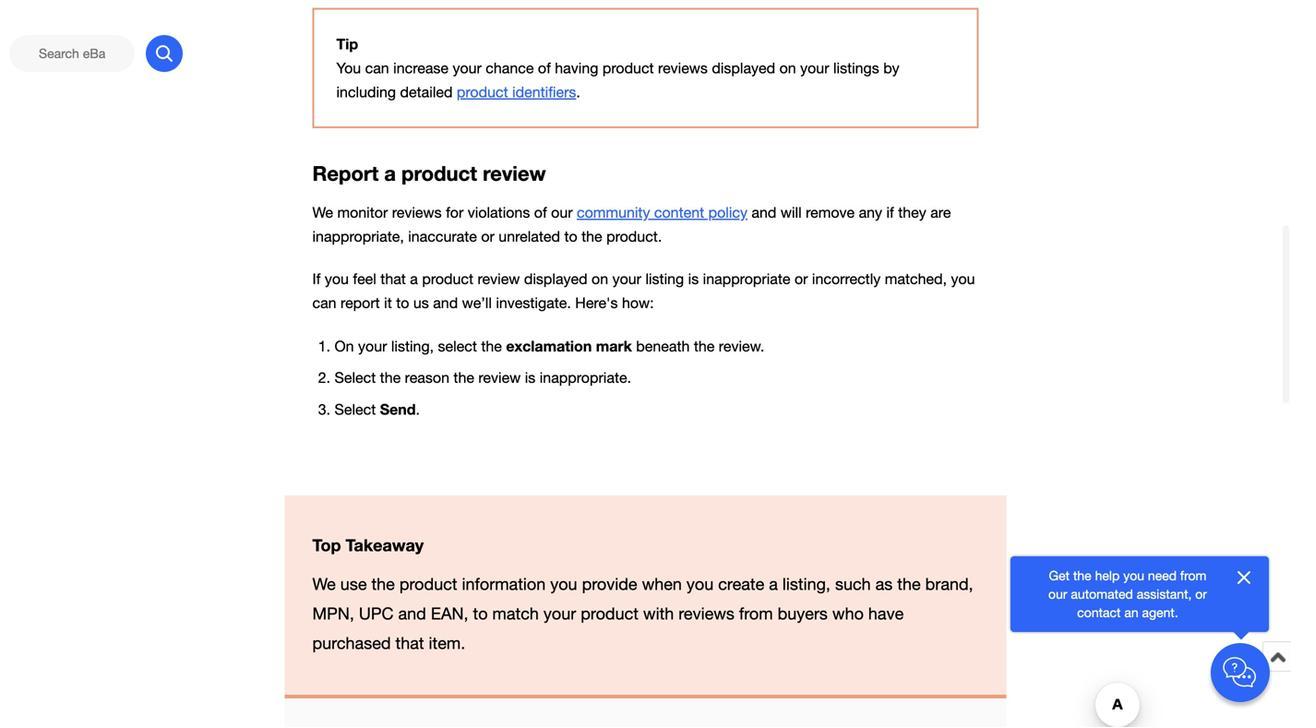 Task type: vqa. For each thing, say whether or not it's contained in the screenshot.
the reviews
yes



Task type: describe. For each thing, give the bounding box(es) containing it.
we'll
[[462, 295, 492, 312]]

information
[[462, 575, 546, 594]]

the right the as
[[898, 575, 921, 594]]

report
[[313, 161, 379, 186]]

contact
[[1078, 605, 1121, 620]]

feel
[[353, 271, 377, 288]]

they
[[899, 204, 927, 221]]

reviews inside tip you can increase your chance of having product reviews displayed on your listings by including detailed
[[658, 60, 708, 77]]

identifiers
[[512, 84, 576, 101]]

incorrectly
[[812, 271, 881, 288]]

inappropriate
[[703, 271, 791, 288]]

tip you can increase your chance of having product reviews displayed on your listings by including detailed
[[337, 35, 900, 101]]

exclamation
[[506, 337, 592, 355]]

monitor
[[337, 204, 388, 221]]

help
[[1096, 568, 1120, 583]]

on your listing, select the exclamation mark beneath the review.
[[335, 337, 765, 355]]

your inside on your listing, select the exclamation mark beneath the review.
[[358, 338, 387, 355]]

by
[[884, 60, 900, 77]]

inappropriate.
[[540, 369, 632, 386]]

2 vertical spatial review
[[479, 369, 521, 386]]

we monitor reviews for violations of our community content policy
[[313, 204, 748, 221]]

ean,
[[431, 604, 469, 624]]

any
[[859, 204, 883, 221]]

you inside get the help you need from our automated assistant, or contact an agent.
[[1124, 568, 1145, 583]]

. for identifiers
[[576, 84, 581, 101]]

0 vertical spatial review
[[483, 161, 546, 186]]

on inside tip you can increase your chance of having product reviews displayed on your listings by including detailed
[[780, 60, 796, 77]]

if
[[887, 204, 894, 221]]

for
[[446, 204, 464, 221]]

you inside "we use the product information you provide when you create a listing, such as the brand, mpn, upc and ean, to match your product with reviews from buyers who have purchased that item."
[[550, 575, 578, 594]]

to inside "and will remove any if they are inappropriate, inaccurate or unrelated to the product."
[[565, 228, 578, 245]]

1 vertical spatial of
[[534, 204, 547, 221]]

product identifiers .
[[457, 84, 581, 101]]

we for we use the product information you provide when you create a listing, such as the brand, mpn, upc and ean, to match your product with reviews from buyers who have purchased that item.
[[313, 575, 336, 594]]

review.
[[719, 338, 765, 355]]

have
[[869, 604, 904, 624]]

listing, inside on your listing, select the exclamation mark beneath the review.
[[391, 338, 434, 355]]

select for send
[[335, 401, 376, 418]]

use
[[340, 575, 367, 594]]

the inside "and will remove any if they are inappropriate, inaccurate or unrelated to the product."
[[582, 228, 603, 245]]

product up ean,
[[400, 575, 458, 594]]

need
[[1148, 568, 1177, 583]]

detailed
[[400, 84, 453, 101]]

is inside if you feel that a product review displayed on your listing is inappropriate or incorrectly matched, you can report it to us and we'll investigate. here's how:
[[688, 271, 699, 288]]

will
[[781, 204, 802, 221]]

upc
[[359, 604, 394, 624]]

tip
[[337, 35, 358, 53]]

review inside if you feel that a product review displayed on your listing is inappropriate or incorrectly matched, you can report it to us and we'll investigate. here's how:
[[478, 271, 520, 288]]

when you
[[642, 575, 714, 594]]

from inside "we use the product information you provide when you create a listing, such as the brand, mpn, upc and ean, to match your product with reviews from buyers who have purchased that item."
[[739, 604, 773, 624]]

to inside if you feel that a product review displayed on your listing is inappropriate or incorrectly matched, you can report it to us and we'll investigate. here's how:
[[396, 295, 409, 312]]

with
[[643, 604, 674, 624]]

including
[[337, 84, 396, 101]]

having
[[555, 60, 599, 77]]

on
[[335, 338, 354, 355]]

your left listings
[[801, 60, 830, 77]]

provide
[[582, 575, 638, 594]]

matched,
[[885, 271, 947, 288]]

on inside if you feel that a product review displayed on your listing is inappropriate or incorrectly matched, you can report it to us and we'll investigate. here's how:
[[592, 271, 609, 288]]

our for automated
[[1049, 587, 1068, 602]]

takeaway
[[346, 535, 424, 555]]

get the help you need from our automated assistant, or contact an agent. tooltip
[[1040, 567, 1216, 622]]

the up 'select the reason the review is inappropriate.' in the left bottom of the page
[[481, 338, 502, 355]]

unrelated
[[499, 228, 560, 245]]

of inside tip you can increase your chance of having product reviews displayed on your listings by including detailed
[[538, 60, 551, 77]]

product up for
[[402, 161, 477, 186]]

assistant,
[[1137, 587, 1192, 602]]

you right matched,
[[951, 271, 975, 288]]

product down the provide
[[581, 604, 639, 624]]

from inside get the help you need from our automated assistant, or contact an agent.
[[1181, 568, 1207, 583]]

a inside if you feel that a product review displayed on your listing is inappropriate or incorrectly matched, you can report it to us and we'll investigate. here's how:
[[410, 271, 418, 288]]

that
[[381, 271, 406, 288]]

we use the product information you provide when you create a listing, such as the brand, mpn, upc and ean, to match your product with reviews from buyers who have purchased that item.
[[313, 575, 974, 653]]

select send .
[[335, 400, 420, 418]]

select the reason the review is inappropriate.
[[335, 369, 632, 386]]

the right use
[[372, 575, 395, 594]]

displayed inside tip you can increase your chance of having product reviews displayed on your listings by including detailed
[[712, 60, 776, 77]]

who
[[833, 604, 864, 624]]

remove
[[806, 204, 855, 221]]

are
[[931, 204, 951, 221]]

get
[[1049, 568, 1070, 583]]

select
[[438, 338, 477, 355]]

policy
[[709, 204, 748, 221]]

increase
[[393, 60, 449, 77]]



Task type: locate. For each thing, give the bounding box(es) containing it.
1 vertical spatial displayed
[[524, 271, 588, 288]]

0 horizontal spatial our
[[551, 204, 573, 221]]

1 vertical spatial a
[[410, 271, 418, 288]]

or left incorrectly
[[795, 271, 808, 288]]

match
[[493, 604, 539, 624]]

can inside tip you can increase your chance of having product reviews displayed on your listings by including detailed
[[365, 60, 389, 77]]

1 horizontal spatial is
[[688, 271, 699, 288]]

on up investigate. here's
[[592, 271, 609, 288]]

or down violations
[[481, 228, 495, 245]]

. down the having
[[576, 84, 581, 101]]

can down if
[[313, 295, 337, 312]]

is right listing
[[688, 271, 699, 288]]

can
[[365, 60, 389, 77], [313, 295, 337, 312]]

our down get
[[1049, 587, 1068, 602]]

0 horizontal spatial displayed
[[524, 271, 588, 288]]

listings
[[834, 60, 880, 77]]

we left use
[[313, 575, 336, 594]]

1 horizontal spatial and
[[433, 295, 458, 312]]

a right that
[[410, 271, 418, 288]]

if you feel that a product review displayed on your listing is inappropriate or incorrectly matched, you can report it to us and we'll investigate. here's how:
[[313, 271, 975, 312]]

or for automated
[[1196, 587, 1208, 602]]

an
[[1125, 605, 1139, 620]]

your inside "we use the product information you provide when you create a listing, such as the brand, mpn, upc and ean, to match your product with reviews from buyers who have purchased that item."
[[544, 604, 576, 624]]

from right need on the right bottom
[[1181, 568, 1207, 583]]

1 horizontal spatial on
[[780, 60, 796, 77]]

0 horizontal spatial on
[[592, 271, 609, 288]]

.
[[576, 84, 581, 101], [416, 401, 420, 418]]

your left chance at top
[[453, 60, 482, 77]]

and right "upc"
[[398, 604, 426, 624]]

such
[[835, 575, 871, 594]]

the right get
[[1074, 568, 1092, 583]]

2 select from the top
[[335, 401, 376, 418]]

2 horizontal spatial or
[[1196, 587, 1208, 602]]

select
[[335, 369, 376, 386], [335, 401, 376, 418]]

0 horizontal spatial .
[[416, 401, 420, 418]]

0 horizontal spatial a
[[384, 161, 396, 186]]

0 horizontal spatial listing,
[[391, 338, 434, 355]]

2 horizontal spatial a
[[769, 575, 778, 594]]

create
[[719, 575, 765, 594]]

0 vertical spatial select
[[335, 369, 376, 386]]

2 vertical spatial a
[[769, 575, 778, 594]]

you right help
[[1124, 568, 1145, 583]]

listing
[[646, 271, 684, 288]]

as
[[876, 575, 893, 594]]

beneath
[[636, 338, 690, 355]]

product.
[[607, 228, 662, 245]]

reviews inside "we use the product information you provide when you create a listing, such as the brand, mpn, upc and ean, to match your product with reviews from buyers who have purchased that item."
[[679, 604, 735, 624]]

0 vertical spatial from
[[1181, 568, 1207, 583]]

product right the having
[[603, 60, 654, 77]]

to right it
[[396, 295, 409, 312]]

we for we monitor reviews for violations of our community content policy
[[313, 204, 333, 221]]

0 vertical spatial a
[[384, 161, 396, 186]]

displayed inside if you feel that a product review displayed on your listing is inappropriate or incorrectly matched, you can report it to us and we'll investigate. here's how:
[[524, 271, 588, 288]]

1 vertical spatial and
[[433, 295, 458, 312]]

or
[[481, 228, 495, 245], [795, 271, 808, 288], [1196, 587, 1208, 602]]

1 select from the top
[[335, 369, 376, 386]]

you left the provide
[[550, 575, 578, 594]]

the inside get the help you need from our automated assistant, or contact an agent.
[[1074, 568, 1092, 583]]

product inside if you feel that a product review displayed on your listing is inappropriate or incorrectly matched, you can report it to us and we'll investigate. here's how:
[[422, 271, 474, 288]]

inappropriate,
[[313, 228, 404, 245]]

0 vertical spatial is
[[688, 271, 699, 288]]

to
[[565, 228, 578, 245], [396, 295, 409, 312], [473, 604, 488, 624]]

1 vertical spatial from
[[739, 604, 773, 624]]

and inside "we use the product information you provide when you create a listing, such as the brand, mpn, upc and ean, to match your product with reviews from buyers who have purchased that item."
[[398, 604, 426, 624]]

reviews
[[658, 60, 708, 77], [392, 204, 442, 221], [679, 604, 735, 624]]

Search eBay Help... text field
[[9, 35, 135, 72]]

0 vertical spatial displayed
[[712, 60, 776, 77]]

0 horizontal spatial and
[[398, 604, 426, 624]]

if
[[313, 271, 321, 288]]

on left listings
[[780, 60, 796, 77]]

1 vertical spatial .
[[416, 401, 420, 418]]

and inside "and will remove any if they are inappropriate, inaccurate or unrelated to the product."
[[752, 204, 777, 221]]

0 horizontal spatial is
[[525, 369, 536, 386]]

you right if
[[325, 271, 349, 288]]

1 vertical spatial our
[[1049, 587, 1068, 602]]

your
[[453, 60, 482, 77], [801, 60, 830, 77], [613, 271, 642, 288], [358, 338, 387, 355], [544, 604, 576, 624]]

your right the on
[[358, 338, 387, 355]]

community
[[577, 204, 650, 221]]

item.
[[429, 634, 466, 653]]

is down exclamation
[[525, 369, 536, 386]]

top
[[313, 535, 341, 555]]

or inside if you feel that a product review displayed on your listing is inappropriate or incorrectly matched, you can report it to us and we'll investigate. here's how:
[[795, 271, 808, 288]]

the left review. on the top right of the page
[[694, 338, 715, 355]]

2 vertical spatial to
[[473, 604, 488, 624]]

from down create
[[739, 604, 773, 624]]

review down exclamation
[[479, 369, 521, 386]]

0 vertical spatial we
[[313, 204, 333, 221]]

2 horizontal spatial and
[[752, 204, 777, 221]]

1 vertical spatial select
[[335, 401, 376, 418]]

1 horizontal spatial .
[[576, 84, 581, 101]]

review up we'll
[[478, 271, 520, 288]]

our inside get the help you need from our automated assistant, or contact an agent.
[[1049, 587, 1068, 602]]

to right ean,
[[473, 604, 488, 624]]

brand,
[[926, 575, 974, 594]]

reason
[[405, 369, 450, 386]]

0 horizontal spatial can
[[313, 295, 337, 312]]

or inside "and will remove any if they are inappropriate, inaccurate or unrelated to the product."
[[481, 228, 495, 245]]

0 vertical spatial to
[[565, 228, 578, 245]]

and right us
[[433, 295, 458, 312]]

your right match
[[544, 604, 576, 624]]

us
[[413, 295, 429, 312]]

listing, inside "we use the product information you provide when you create a listing, such as the brand, mpn, upc and ean, to match your product with reviews from buyers who have purchased that item."
[[783, 575, 831, 594]]

violations
[[468, 204, 530, 221]]

0 vertical spatial listing,
[[391, 338, 434, 355]]

1 horizontal spatial displayed
[[712, 60, 776, 77]]

2 vertical spatial reviews
[[679, 604, 735, 624]]

product down chance at top
[[457, 84, 508, 101]]

we left monitor
[[313, 204, 333, 221]]

automated
[[1071, 587, 1134, 602]]

1 vertical spatial on
[[592, 271, 609, 288]]

can up including
[[365, 60, 389, 77]]

you
[[337, 60, 361, 77]]

2 horizontal spatial to
[[565, 228, 578, 245]]

our for community
[[551, 204, 573, 221]]

how:
[[622, 295, 654, 312]]

you
[[325, 271, 349, 288], [951, 271, 975, 288], [1124, 568, 1145, 583], [550, 575, 578, 594]]

mark
[[596, 337, 632, 355]]

to right "unrelated" on the left top of page
[[565, 228, 578, 245]]

agent.
[[1143, 605, 1179, 620]]

0 vertical spatial or
[[481, 228, 495, 245]]

0 horizontal spatial to
[[396, 295, 409, 312]]

listing, up buyers at the right of page
[[783, 575, 831, 594]]

1 vertical spatial reviews
[[392, 204, 442, 221]]

of up the identifiers
[[538, 60, 551, 77]]

purchased that
[[313, 634, 424, 653]]

review up violations
[[483, 161, 546, 186]]

0 vertical spatial .
[[576, 84, 581, 101]]

product identifiers link
[[457, 84, 576, 101]]

0 vertical spatial our
[[551, 204, 573, 221]]

on
[[780, 60, 796, 77], [592, 271, 609, 288]]

1 vertical spatial we
[[313, 575, 336, 594]]

the up send
[[380, 369, 401, 386]]

review
[[483, 161, 546, 186], [478, 271, 520, 288], [479, 369, 521, 386]]

can inside if you feel that a product review displayed on your listing is inappropriate or incorrectly matched, you can report it to us and we'll investigate. here's how:
[[313, 295, 337, 312]]

the
[[582, 228, 603, 245], [481, 338, 502, 355], [694, 338, 715, 355], [380, 369, 401, 386], [454, 369, 474, 386], [1074, 568, 1092, 583], [372, 575, 395, 594], [898, 575, 921, 594]]

. inside select send .
[[416, 401, 420, 418]]

0 horizontal spatial from
[[739, 604, 773, 624]]

0 vertical spatial and
[[752, 204, 777, 221]]

1 vertical spatial can
[[313, 295, 337, 312]]

product up us
[[422, 271, 474, 288]]

a
[[384, 161, 396, 186], [410, 271, 418, 288], [769, 575, 778, 594]]

select down the on
[[335, 369, 376, 386]]

to inside "we use the product information you provide when you create a listing, such as the brand, mpn, upc and ean, to match your product with reviews from buyers who have purchased that item."
[[473, 604, 488, 624]]

and
[[752, 204, 777, 221], [433, 295, 458, 312], [398, 604, 426, 624]]

. down the reason
[[416, 401, 420, 418]]

the down community
[[582, 228, 603, 245]]

a inside "we use the product information you provide when you create a listing, such as the brand, mpn, upc and ean, to match your product with reviews from buyers who have purchased that item."
[[769, 575, 778, 594]]

1 horizontal spatial to
[[473, 604, 488, 624]]

select inside select send .
[[335, 401, 376, 418]]

and inside if you feel that a product review displayed on your listing is inappropriate or incorrectly matched, you can report it to us and we'll investigate. here's how:
[[433, 295, 458, 312]]

0 horizontal spatial or
[[481, 228, 495, 245]]

listing, up the reason
[[391, 338, 434, 355]]

our up "unrelated" on the left top of page
[[551, 204, 573, 221]]

1 horizontal spatial can
[[365, 60, 389, 77]]

0 vertical spatial can
[[365, 60, 389, 77]]

mpn,
[[313, 604, 354, 624]]

your inside if you feel that a product review displayed on your listing is inappropriate or incorrectly matched, you can report it to us and we'll investigate. here's how:
[[613, 271, 642, 288]]

1 vertical spatial listing,
[[783, 575, 831, 594]]

1 horizontal spatial a
[[410, 271, 418, 288]]

inaccurate
[[408, 228, 477, 245]]

community content policy link
[[577, 204, 748, 221]]

report
[[341, 295, 380, 312]]

we
[[313, 204, 333, 221], [313, 575, 336, 594]]

0 vertical spatial reviews
[[658, 60, 708, 77]]

send
[[380, 400, 416, 418]]

of
[[538, 60, 551, 77], [534, 204, 547, 221]]

2 vertical spatial or
[[1196, 587, 1208, 602]]

buyers
[[778, 604, 828, 624]]

product
[[603, 60, 654, 77], [457, 84, 508, 101], [402, 161, 477, 186], [422, 271, 474, 288], [400, 575, 458, 594], [581, 604, 639, 624]]

it
[[384, 295, 392, 312]]

select left send
[[335, 401, 376, 418]]

content
[[654, 204, 705, 221]]

0 vertical spatial on
[[780, 60, 796, 77]]

1 horizontal spatial or
[[795, 271, 808, 288]]

displayed
[[712, 60, 776, 77], [524, 271, 588, 288]]

2 vertical spatial and
[[398, 604, 426, 624]]

get the help you need from our automated assistant, or contact an agent.
[[1049, 568, 1208, 620]]

our
[[551, 204, 573, 221], [1049, 587, 1068, 602]]

the down the select
[[454, 369, 474, 386]]

1 vertical spatial to
[[396, 295, 409, 312]]

1 vertical spatial review
[[478, 271, 520, 288]]

top takeaway
[[313, 535, 424, 555]]

1 horizontal spatial from
[[1181, 568, 1207, 583]]

report a product review
[[313, 161, 546, 186]]

1 horizontal spatial our
[[1049, 587, 1068, 602]]

is
[[688, 271, 699, 288], [525, 369, 536, 386]]

a right report
[[384, 161, 396, 186]]

product inside tip you can increase your chance of having product reviews displayed on your listings by including detailed
[[603, 60, 654, 77]]

0 vertical spatial of
[[538, 60, 551, 77]]

or inside get the help you need from our automated assistant, or contact an agent.
[[1196, 587, 1208, 602]]

or right assistant, at the right
[[1196, 587, 1208, 602]]

2 we from the top
[[313, 575, 336, 594]]

or for inappropriate,
[[481, 228, 495, 245]]

1 vertical spatial or
[[795, 271, 808, 288]]

a right create
[[769, 575, 778, 594]]

select for the
[[335, 369, 376, 386]]

we inside "we use the product information you provide when you create a listing, such as the brand, mpn, upc and ean, to match your product with reviews from buyers who have purchased that item."
[[313, 575, 336, 594]]

1 vertical spatial is
[[525, 369, 536, 386]]

chance
[[486, 60, 534, 77]]

1 horizontal spatial listing,
[[783, 575, 831, 594]]

investigate. here's
[[496, 295, 618, 312]]

and left will
[[752, 204, 777, 221]]

. for send
[[416, 401, 420, 418]]

and will remove any if they are inappropriate, inaccurate or unrelated to the product.
[[313, 204, 951, 245]]

your up how:
[[613, 271, 642, 288]]

1 we from the top
[[313, 204, 333, 221]]

of up "unrelated" on the left top of page
[[534, 204, 547, 221]]

listing,
[[391, 338, 434, 355], [783, 575, 831, 594]]



